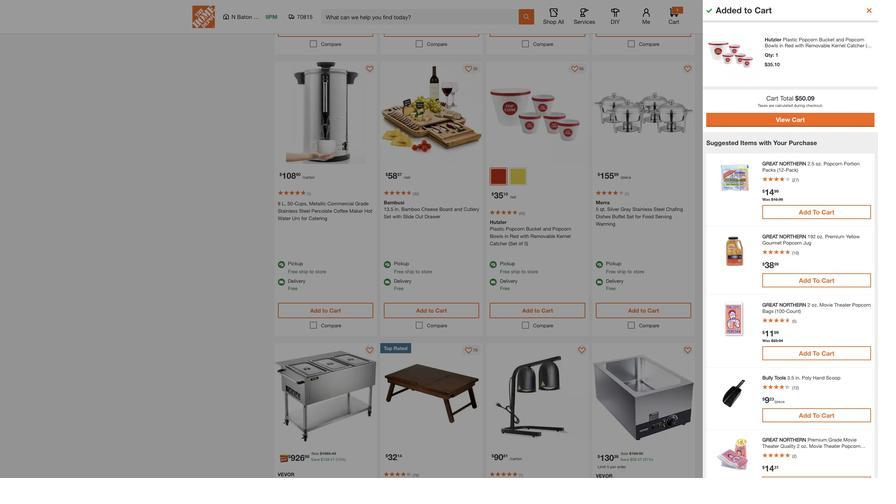 Task type: locate. For each thing, give the bounding box(es) containing it.
0 horizontal spatial 5
[[596, 206, 599, 212]]

add to cart button
[[490, 21, 586, 37], [278, 303, 374, 319], [384, 303, 480, 319], [490, 303, 586, 319], [596, 303, 692, 319]]

35
[[494, 190, 504, 200]]

with up 5)
[[521, 233, 530, 239]]

1 horizontal spatial 32
[[414, 192, 419, 196]]

ship for 155
[[618, 269, 627, 275]]

$ left 81
[[492, 454, 494, 459]]

/carton for 108
[[303, 175, 315, 180]]

0 vertical spatial 32
[[414, 192, 419, 196]]

98
[[305, 454, 310, 460]]

4 ship from the left
[[618, 269, 627, 275]]

save inside the /box $ 1065 . 49 save $ 138 . 51 ( 13 %)
[[311, 457, 320, 462]]

2 available shipping image from the left
[[490, 279, 497, 286]]

1 horizontal spatial %)
[[649, 457, 654, 462]]

available shipping image
[[278, 279, 285, 286], [490, 279, 497, 286]]

5
[[596, 206, 599, 212], [608, 465, 610, 469]]

0 horizontal spatial stainless
[[278, 208, 298, 214]]

$ 130 38 /box $ 188 . 95 save $ 58 . 57 ( 31 %) limit 5 per order
[[598, 452, 654, 469]]

bambusi
[[384, 200, 405, 206]]

( 1 ) up "gray"
[[626, 192, 630, 196]]

%) inside $ 130 38 /box $ 188 . 95 save $ 58 . 57 ( 31 %) limit 5 per order
[[649, 457, 654, 462]]

and up removable
[[543, 226, 552, 232]]

stainless inside merra 5 qt. silver gray stainless steel chafing dishes buffet set for food serving warming
[[633, 206, 653, 212]]

0 horizontal spatial available shipping image
[[384, 279, 391, 286]]

5 left qt. in the right top of the page
[[596, 206, 599, 212]]

1 horizontal spatial 5
[[608, 465, 610, 469]]

merra
[[596, 200, 610, 206]]

1 horizontal spatial popcorn
[[553, 226, 572, 232]]

0 horizontal spatial /set
[[404, 175, 411, 180]]

58 qt. commercial electric food warmer 3-pot steam table food warmer 0-100℃ with etl certification for catering image
[[275, 343, 377, 446]]

9pm
[[266, 13, 278, 20]]

available shipping image
[[384, 279, 391, 286], [596, 279, 604, 286]]

/set for 58
[[404, 175, 411, 180]]

1 vertical spatial with
[[521, 233, 530, 239]]

0 horizontal spatial set
[[384, 214, 392, 220]]

save up order on the right of page
[[621, 457, 630, 462]]

top rated
[[384, 346, 408, 352]]

3 store from the left
[[528, 269, 539, 275]]

water
[[278, 216, 291, 222]]

/box right 38
[[621, 452, 629, 456]]

$ down 188
[[631, 457, 633, 462]]

per
[[611, 465, 617, 469]]

add to cart for 58
[[417, 307, 447, 314]]

store for 155
[[634, 269, 645, 275]]

set down 13.5
[[384, 214, 392, 220]]

cart 1
[[669, 7, 680, 25]]

/set right 10
[[510, 195, 517, 199]]

$ 108 90 /carton
[[280, 171, 315, 181]]

ship for 108
[[299, 269, 308, 275]]

/carton inside '$ 108 90 /carton'
[[303, 175, 315, 180]]

0 horizontal spatial %)
[[341, 457, 346, 462]]

$ left 98
[[289, 454, 291, 460]]

add to cart for 155
[[629, 307, 660, 314]]

1 horizontal spatial /carton
[[510, 457, 523, 462]]

1 vertical spatial and
[[543, 226, 552, 232]]

alden lap desk, flip top with drawer, foldable legs image
[[381, 343, 483, 446]]

2 /box from the left
[[621, 452, 629, 456]]

2 delivery free from the left
[[394, 278, 412, 292]]

$ left 99 in the top right of the page
[[598, 172, 601, 177]]

/carton right 81
[[510, 457, 523, 462]]

1 available shipping image from the left
[[384, 279, 391, 286]]

0 horizontal spatial 32
[[388, 453, 398, 463]]

/box inside the /box $ 1065 . 49 save $ 138 . 51 ( 13 %)
[[311, 452, 319, 456]]

hutzler plastic popcorn bucket and popcorn bowls in red with removable kernel catcher (set of 5)
[[490, 219, 572, 247]]

1 pickup free ship to store from the left
[[288, 261, 327, 275]]

for
[[636, 214, 642, 220], [302, 216, 308, 222]]

50
[[520, 211, 525, 216]]

n
[[232, 13, 236, 20]]

$ left 14
[[386, 454, 388, 459]]

steel up serving
[[654, 206, 665, 212]]

1 vertical spatial /carton
[[510, 457, 523, 462]]

0 vertical spatial 5
[[596, 206, 599, 212]]

2 pickup from the left
[[394, 261, 409, 267]]

What can we help you find today? search field
[[326, 9, 519, 24]]

black 500w commercial food heat lamp portable electric food warmer 2-bulb with free-standing image
[[487, 343, 589, 446]]

0 horizontal spatial save
[[311, 457, 320, 462]]

0 horizontal spatial 57
[[398, 172, 402, 177]]

0 horizontal spatial available shipping image
[[278, 279, 285, 286]]

1 store from the left
[[316, 269, 327, 275]]

5 left per
[[608, 465, 610, 469]]

commercial
[[328, 201, 354, 207]]

( 1 ) for 90
[[519, 473, 523, 478]]

0 vertical spatial and
[[454, 206, 463, 212]]

.
[[331, 452, 332, 456], [639, 452, 640, 456], [330, 457, 331, 462], [637, 457, 638, 462]]

set inside bambusi 13.5 in. bamboo cheese board and cutlery set with slide out drawer
[[384, 214, 392, 220]]

926
[[291, 453, 305, 463]]

1 horizontal spatial 58
[[633, 457, 637, 462]]

steel inside merra 5 qt. silver gray stainless steel chafing dishes buffet set for food serving warming
[[654, 206, 665, 212]]

0 horizontal spatial /carton
[[303, 175, 315, 180]]

to
[[535, 26, 540, 32], [310, 269, 314, 275], [416, 269, 420, 275], [522, 269, 526, 275], [628, 269, 633, 275], [323, 307, 328, 314], [429, 307, 434, 314], [535, 307, 540, 314], [641, 307, 647, 314]]

( 1 ) down $ 90 81 /carton
[[519, 473, 523, 478]]

delivery free for 108
[[288, 278, 306, 292]]

1 ship from the left
[[299, 269, 308, 275]]

n baton rouge
[[232, 13, 270, 20]]

57
[[398, 172, 402, 177], [638, 457, 643, 462]]

13.5 in. bamboo cheese board and cutlery set with slide out drawer image
[[381, 62, 483, 164]]

of
[[519, 241, 523, 247]]

58 up bambusi
[[388, 171, 398, 181]]

1 delivery from the left
[[288, 278, 306, 284]]

$ up bambusi
[[386, 172, 388, 177]]

1 horizontal spatial steel
[[654, 206, 665, 212]]

add to cart button for 58
[[384, 303, 480, 319]]

$ 155 99 /piece
[[598, 171, 632, 181]]

%)
[[341, 457, 346, 462], [649, 457, 654, 462]]

pickup for 108
[[288, 261, 303, 267]]

ship
[[299, 269, 308, 275], [405, 269, 415, 275], [512, 269, 521, 275], [618, 269, 627, 275]]

popcorn up red on the right of the page
[[506, 226, 525, 232]]

the home depot logo image
[[192, 6, 215, 28]]

available for pickup image
[[278, 261, 285, 268], [384, 261, 391, 268], [490, 261, 497, 268]]

1 vertical spatial 58
[[633, 457, 637, 462]]

delivery for 155
[[607, 278, 624, 284]]

1 vertical spatial /set
[[510, 195, 517, 199]]

/carton for 90
[[510, 457, 523, 462]]

0 horizontal spatial and
[[454, 206, 463, 212]]

3 delivery from the left
[[501, 278, 518, 284]]

4 delivery from the left
[[607, 278, 624, 284]]

1 horizontal spatial available shipping image
[[596, 279, 604, 286]]

3 pickup from the left
[[501, 261, 516, 267]]

steel inside 8 l, 50-cups, metallic commercial grade stainless steel percolate coffee maker hot water urn for catering
[[299, 208, 310, 214]]

hutzler
[[490, 219, 507, 225]]

1 vertical spatial 57
[[638, 457, 643, 462]]

$ inside $ 32 14
[[386, 454, 388, 459]]

and right board
[[454, 206, 463, 212]]

1 vertical spatial 5
[[608, 465, 610, 469]]

serving
[[656, 214, 672, 220]]

/set up bambusi
[[404, 175, 411, 180]]

1 horizontal spatial /box
[[621, 452, 629, 456]]

with inside hutzler plastic popcorn bucket and popcorn bowls in red with removable kernel catcher (set of 5)
[[521, 233, 530, 239]]

1 horizontal spatial 90
[[494, 453, 504, 463]]

0 vertical spatial 58
[[388, 171, 398, 181]]

0 horizontal spatial 90
[[296, 172, 301, 177]]

( inside the /box $ 1065 . 49 save $ 138 . 51 ( 13 %)
[[336, 457, 337, 462]]

2 set from the left
[[627, 214, 635, 220]]

pickup free ship to store for 58
[[394, 261, 433, 275]]

0 horizontal spatial ( 1 )
[[307, 192, 311, 196]]

1 %) from the left
[[341, 457, 346, 462]]

$ inside $ 35 10 /set
[[492, 192, 494, 197]]

95
[[640, 452, 644, 456]]

1 up metallic in the top of the page
[[308, 192, 310, 196]]

1 vertical spatial 90
[[494, 453, 504, 463]]

1 down $ 90 81 /carton
[[520, 473, 523, 478]]

1 right me button
[[677, 7, 679, 13]]

2 store from the left
[[422, 269, 433, 275]]

2 available for pickup image from the left
[[384, 261, 391, 268]]

bucket
[[527, 226, 542, 232]]

/carton
[[303, 175, 315, 180], [510, 457, 523, 462]]

4 pickup free ship to store from the left
[[607, 261, 645, 275]]

rated
[[394, 346, 408, 352]]

32 for ( 32 )
[[414, 192, 419, 196]]

save
[[311, 457, 320, 462], [621, 457, 630, 462]]

0 horizontal spatial with
[[393, 214, 402, 220]]

popcorn up kernel
[[553, 226, 572, 232]]

1 available for pickup image from the left
[[278, 261, 285, 268]]

31
[[645, 457, 649, 462]]

0 vertical spatial /set
[[404, 175, 411, 180]]

food
[[643, 214, 655, 220]]

( 1 )
[[307, 192, 311, 196], [626, 192, 630, 196], [519, 473, 523, 478]]

57 up bambusi
[[398, 172, 402, 177]]

2 ship from the left
[[405, 269, 415, 275]]

0 vertical spatial 57
[[398, 172, 402, 177]]

for right the urn at the top of page
[[302, 216, 308, 222]]

/set inside $ 58 57 /set
[[404, 175, 411, 180]]

1 horizontal spatial set
[[627, 214, 635, 220]]

1 delivery free from the left
[[288, 278, 306, 292]]

add to cart for 108
[[310, 307, 341, 314]]

0 horizontal spatial steel
[[299, 208, 310, 214]]

stainless up food
[[633, 206, 653, 212]]

/set for 35
[[510, 195, 517, 199]]

) for 58
[[419, 192, 419, 196]]

set inside merra 5 qt. silver gray stainless steel chafing dishes buffet set for food serving warming
[[627, 214, 635, 220]]

2 available shipping image from the left
[[596, 279, 604, 286]]

steel
[[654, 206, 665, 212], [299, 208, 310, 214]]

0 horizontal spatial /box
[[311, 452, 319, 456]]

3 ship from the left
[[512, 269, 521, 275]]

1 horizontal spatial 57
[[638, 457, 643, 462]]

delivery free for 155
[[607, 278, 624, 292]]

1 horizontal spatial stainless
[[633, 206, 653, 212]]

qt.
[[601, 206, 606, 212]]

save inside $ 130 38 /box $ 188 . 95 save $ 58 . 57 ( 31 %) limit 5 per order
[[621, 457, 630, 462]]

shop all
[[544, 18, 565, 25]]

0 horizontal spatial available for pickup image
[[278, 261, 285, 268]]

available shipping image for 8 l, 50-cups, metallic commercial grade stainless steel percolate coffee maker hot water urn for catering image
[[278, 279, 285, 286]]

add for 155
[[629, 307, 640, 314]]

1 horizontal spatial for
[[636, 214, 642, 220]]

add to cart button for 155
[[596, 303, 692, 319]]

$ up 8 on the left
[[280, 172, 282, 177]]

2 save from the left
[[621, 457, 630, 462]]

0 horizontal spatial for
[[302, 216, 308, 222]]

13
[[337, 457, 341, 462]]

percolate
[[312, 208, 332, 214]]

available for pickup image for 58
[[384, 261, 391, 268]]

58 down 188
[[633, 457, 637, 462]]

1 pickup from the left
[[288, 261, 303, 267]]

1 horizontal spatial available for pickup image
[[384, 261, 391, 268]]

compare
[[321, 41, 342, 47], [427, 41, 448, 47], [534, 41, 554, 47], [640, 41, 660, 47], [321, 323, 342, 329], [427, 323, 448, 329], [534, 323, 554, 329], [640, 323, 660, 329]]

set down "gray"
[[627, 214, 635, 220]]

1 available shipping image from the left
[[278, 279, 285, 286]]

/carton inside $ 90 81 /carton
[[510, 457, 523, 462]]

0 horizontal spatial popcorn
[[506, 226, 525, 232]]

silver
[[608, 206, 620, 212]]

1 horizontal spatial /set
[[510, 195, 517, 199]]

store for 108
[[316, 269, 327, 275]]

2 popcorn from the left
[[553, 226, 572, 232]]

l,
[[282, 201, 286, 207]]

90 inside '$ 108 90 /carton'
[[296, 172, 301, 177]]

8 l, 50-cups, metallic commercial grade stainless steel percolate coffee maker hot water urn for catering image
[[275, 62, 377, 164]]

for left food
[[636, 214, 642, 220]]

/set inside $ 35 10 /set
[[510, 195, 517, 199]]

( 1 ) for 108
[[307, 192, 311, 196]]

with inside bambusi 13.5 in. bamboo cheese board and cutlery set with slide out drawer
[[393, 214, 402, 220]]

cart for 13.5 in. bamboo cheese board and cutlery set with slide out drawer image
[[436, 307, 447, 314]]

1 horizontal spatial save
[[621, 457, 630, 462]]

1 horizontal spatial available shipping image
[[490, 279, 497, 286]]

4 delivery free from the left
[[607, 278, 624, 292]]

2 delivery from the left
[[394, 278, 412, 284]]

$ left 10
[[492, 192, 494, 197]]

2 pickup free ship to store from the left
[[394, 261, 433, 275]]

0 vertical spatial /carton
[[303, 175, 315, 180]]

save right 98
[[311, 457, 320, 462]]

cutlery
[[464, 206, 480, 212]]

$ 90 81 /carton
[[492, 453, 523, 463]]

8
[[278, 201, 281, 207]]

/carton right 108
[[303, 175, 315, 180]]

1 vertical spatial 32
[[388, 453, 398, 463]]

3 pickup free ship to store from the left
[[501, 261, 539, 275]]

1 set from the left
[[384, 214, 392, 220]]

cart
[[669, 18, 680, 25], [542, 26, 554, 32], [330, 307, 341, 314], [436, 307, 447, 314], [542, 307, 554, 314], [648, 307, 660, 314]]

available shipping image for plastic popcorn bucket and popcorn bowls in red with removable kernel catcher (set of 5) "image"
[[490, 279, 497, 286]]

58
[[388, 171, 398, 181], [633, 457, 637, 462]]

stainless down "50-" at the top
[[278, 208, 298, 214]]

1 horizontal spatial and
[[543, 226, 552, 232]]

pickup free ship to store for 155
[[607, 261, 645, 275]]

out
[[416, 214, 424, 220]]

0 vertical spatial 90
[[296, 172, 301, 177]]

5 inside merra 5 qt. silver gray stainless steel chafing dishes buffet set for food serving warming
[[596, 206, 599, 212]]

and inside bambusi 13.5 in. bamboo cheese board and cutlery set with slide out drawer
[[454, 206, 463, 212]]

maker
[[350, 208, 363, 214]]

1 horizontal spatial ( 1 )
[[519, 473, 523, 478]]

38
[[615, 454, 619, 460]]

dishes
[[596, 214, 611, 220]]

1065
[[322, 452, 331, 456]]

delivery free
[[288, 278, 306, 292], [394, 278, 412, 292], [501, 278, 518, 292], [607, 278, 624, 292]]

slide
[[403, 214, 414, 220]]

/box
[[311, 452, 319, 456], [621, 452, 629, 456]]

1 up "gray"
[[627, 192, 629, 196]]

pickup free ship to store
[[288, 261, 327, 275], [394, 261, 433, 275], [501, 261, 539, 275], [607, 261, 645, 275]]

$ inside the $ 926 98
[[289, 454, 291, 460]]

58 inside $ 130 38 /box $ 188 . 95 save $ 58 . 57 ( 31 %) limit 5 per order
[[633, 457, 637, 462]]

4 store from the left
[[634, 269, 645, 275]]

/box right 98
[[311, 452, 319, 456]]

1 save from the left
[[311, 457, 320, 462]]

5)
[[525, 241, 529, 247]]

with down in.
[[393, 214, 402, 220]]

2 horizontal spatial available for pickup image
[[490, 261, 497, 268]]

0 vertical spatial with
[[393, 214, 402, 220]]

4 pickup from the left
[[607, 261, 622, 267]]

)
[[310, 192, 311, 196], [419, 192, 419, 196], [629, 192, 630, 196], [525, 211, 526, 216], [419, 473, 419, 478], [523, 473, 523, 478]]

$ inside $ 155 99 /piece
[[598, 172, 601, 177]]

2 horizontal spatial ( 1 )
[[626, 192, 630, 196]]

1 for 90
[[520, 473, 523, 478]]

90
[[296, 172, 301, 177], [494, 453, 504, 463]]

1 /box from the left
[[311, 452, 319, 456]]

57 down 95
[[638, 457, 643, 462]]

all
[[559, 18, 565, 25]]

2 %) from the left
[[649, 457, 654, 462]]

/set
[[404, 175, 411, 180], [510, 195, 517, 199]]

steel down the cups,
[[299, 208, 310, 214]]

( 1 ) up the cups,
[[307, 192, 311, 196]]

services button
[[574, 8, 596, 25]]

with
[[393, 214, 402, 220], [521, 233, 530, 239]]

1 horizontal spatial with
[[521, 233, 530, 239]]



Task type: vqa. For each thing, say whether or not it's contained in the screenshot.
1-
no



Task type: describe. For each thing, give the bounding box(es) containing it.
%) inside the /box $ 1065 . 49 save $ 138 . 51 ( 13 %)
[[341, 457, 346, 462]]

merra 5 qt. silver gray stainless steel chafing dishes buffet set for food serving warming
[[596, 200, 684, 227]]

catering
[[309, 216, 328, 222]]

vevor link
[[278, 472, 374, 479]]

$ left 95
[[630, 452, 632, 456]]

138
[[323, 457, 330, 462]]

0 horizontal spatial 58
[[388, 171, 398, 181]]

limit
[[598, 465, 607, 469]]

57 inside $ 130 38 /box $ 188 . 95 save $ 58 . 57 ( 31 %) limit 5 per order
[[638, 457, 643, 462]]

catcher
[[490, 241, 508, 247]]

cart for plastic popcorn bucket and popcorn bowls in red with removable kernel catcher (set of 5) "image"
[[542, 307, 554, 314]]

red image
[[492, 169, 507, 184]]

for inside 8 l, 50-cups, metallic commercial grade stainless steel percolate coffee maker hot water urn for catering
[[302, 216, 308, 222]]

available shipping image for 58
[[384, 279, 391, 286]]

hot
[[365, 208, 373, 214]]

( 76 )
[[413, 473, 419, 478]]

) for 108
[[310, 192, 311, 196]]

plastic
[[490, 226, 505, 232]]

bowls
[[490, 233, 504, 239]]

delivery for 108
[[288, 278, 306, 284]]

top
[[384, 346, 393, 352]]

5 qt. silver gray stainless steel chafing dishes buffet set for food serving warming image
[[593, 62, 696, 164]]

diy
[[611, 18, 621, 25]]

for inside merra 5 qt. silver gray stainless steel chafing dishes buffet set for food serving warming
[[636, 214, 642, 220]]

bamboo
[[402, 206, 420, 212]]

add for 58
[[417, 307, 427, 314]]

ship for 58
[[405, 269, 415, 275]]

stainless inside 8 l, 50-cups, metallic commercial grade stainless steel percolate coffee maker hot water urn for catering
[[278, 208, 298, 214]]

50-
[[288, 201, 295, 207]]

in
[[505, 233, 509, 239]]

( inside $ 130 38 /box $ 188 . 95 save $ 58 . 57 ( 31 %) limit 5 per order
[[644, 457, 645, 462]]

drawer
[[425, 214, 441, 220]]

pickup for 155
[[607, 261, 622, 267]]

and inside hutzler plastic popcorn bucket and popcorn bowls in red with removable kernel catcher (set of 5)
[[543, 226, 552, 232]]

(set
[[509, 241, 518, 247]]

with for popcorn
[[521, 233, 530, 239]]

81
[[504, 454, 509, 459]]

services
[[574, 18, 596, 25]]

$ inside '$ 108 90 /carton'
[[280, 172, 282, 177]]

) for 90
[[523, 473, 523, 478]]

70815
[[297, 13, 313, 20]]

yellow image
[[511, 169, 526, 185]]

add to cart button for 108
[[278, 303, 374, 319]]

70815 button
[[289, 13, 313, 20]]

commercial food warmer 24 qt. bain marie 1200w electric buffet warmer soup warmer stove steam image
[[593, 343, 696, 446]]

cart for 8 l, 50-cups, metallic commercial grade stainless steel percolate coffee maker hot water urn for catering image
[[330, 307, 341, 314]]

76
[[414, 473, 419, 478]]

1 for 155
[[627, 192, 629, 196]]

$ 58 57 /set
[[386, 171, 411, 181]]

1 for 108
[[308, 192, 310, 196]]

51
[[331, 457, 335, 462]]

coffee
[[334, 208, 348, 214]]

49
[[332, 452, 336, 456]]

bambusi 13.5 in. bamboo cheese board and cutlery set with slide out drawer
[[384, 200, 480, 220]]

rouge
[[254, 13, 270, 20]]

13.5
[[384, 206, 394, 212]]

108
[[282, 171, 296, 181]]

5 inside $ 130 38 /box $ 188 . 95 save $ 58 . 57 ( 31 %) limit 5 per order
[[608, 465, 610, 469]]

32 for $ 32 14
[[388, 453, 398, 463]]

( 32 )
[[413, 192, 419, 196]]

plastic popcorn bucket and popcorn bowls in red with removable kernel catcher (set of 5) image
[[487, 62, 589, 164]]

$ 926 98
[[289, 453, 310, 463]]

cheese
[[422, 206, 438, 212]]

155
[[601, 171, 615, 181]]

pickup free ship to store for 108
[[288, 261, 327, 275]]

14
[[398, 454, 402, 459]]

$ left 49
[[320, 452, 322, 456]]

10
[[504, 192, 509, 197]]

shop all button
[[543, 8, 565, 25]]

99
[[615, 172, 619, 177]]

$ 35 10 /set
[[492, 190, 517, 200]]

3 available for pickup image from the left
[[490, 261, 497, 268]]

buffet
[[613, 214, 626, 220]]

available shipping image for 155
[[596, 279, 604, 286]]

red
[[510, 233, 519, 239]]

diy button
[[605, 8, 627, 25]]

130
[[601, 453, 615, 463]]

8 l, 50-cups, metallic commercial grade stainless steel percolate coffee maker hot water urn for catering link
[[278, 200, 374, 222]]

8 l, 50-cups, metallic commercial grade stainless steel percolate coffee maker hot water urn for catering
[[278, 201, 373, 222]]

me button
[[636, 8, 658, 25]]

188
[[632, 452, 639, 456]]

chafing
[[667, 206, 684, 212]]

feedback link image
[[869, 119, 879, 156]]

( 1 ) for 155
[[626, 192, 630, 196]]

available for pickup image for 108
[[278, 261, 285, 268]]

available for pickup image
[[596, 261, 604, 268]]

delivery free for 58
[[394, 278, 412, 292]]

cart for 5 qt. silver gray stainless steel chafing dishes buffet set for food serving warming image
[[648, 307, 660, 314]]

$ 32 14
[[386, 453, 402, 463]]

removable
[[531, 233, 556, 239]]

with for in.
[[393, 214, 402, 220]]

$ down 1065
[[321, 457, 323, 462]]

) for 155
[[629, 192, 630, 196]]

$ up limit
[[598, 454, 601, 460]]

/box inside $ 130 38 /box $ 188 . 95 save $ 58 . 57 ( 31 %) limit 5 per order
[[621, 452, 629, 456]]

$ inside $ 58 57 /set
[[386, 172, 388, 177]]

board
[[440, 206, 453, 212]]

grade
[[356, 201, 369, 207]]

add for 108
[[310, 307, 321, 314]]

pickup for 58
[[394, 261, 409, 267]]

store for 58
[[422, 269, 433, 275]]

cups,
[[295, 201, 308, 207]]

1 popcorn from the left
[[506, 226, 525, 232]]

me
[[643, 18, 651, 25]]

baton
[[237, 13, 252, 20]]

57 inside $ 58 57 /set
[[398, 172, 402, 177]]

$ inside $ 90 81 /carton
[[492, 454, 494, 459]]

metallic
[[309, 201, 326, 207]]

kernel
[[557, 233, 571, 239]]

1 inside cart 1
[[677, 7, 679, 13]]

vevor
[[278, 472, 295, 478]]

gray
[[621, 206, 632, 212]]

/box $ 1065 . 49 save $ 138 . 51 ( 13 %)
[[311, 452, 346, 462]]

delivery for 58
[[394, 278, 412, 284]]

order
[[618, 465, 627, 469]]

urn
[[292, 216, 300, 222]]

in.
[[395, 206, 400, 212]]

warming
[[596, 221, 616, 227]]

3 delivery free from the left
[[501, 278, 518, 292]]

( 50 )
[[519, 211, 526, 216]]



